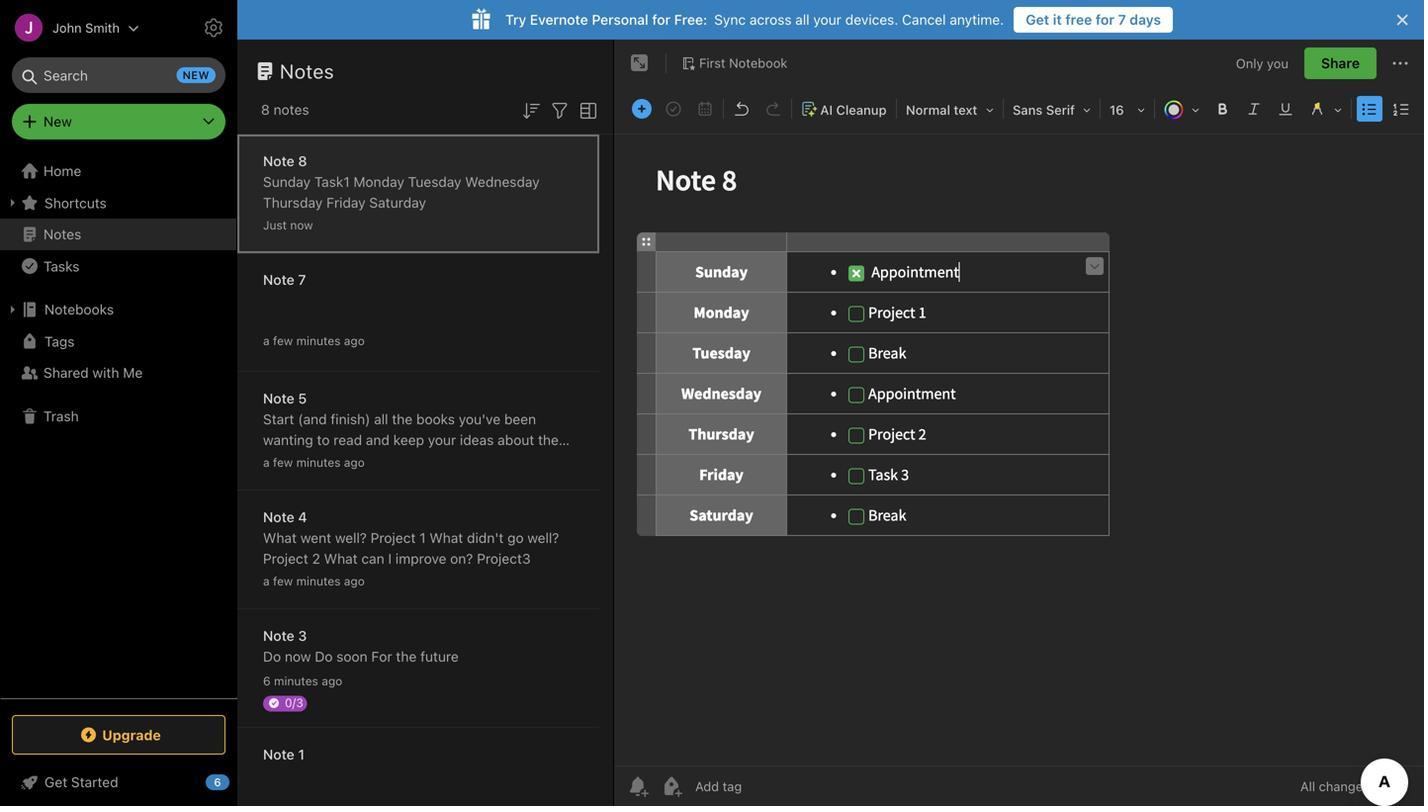 Task type: vqa. For each thing, say whether or not it's contained in the screenshot.
the "Task 3 7" 'cell' on the left bottom of page
no



Task type: describe. For each thing, give the bounding box(es) containing it.
tuesday
[[408, 174, 462, 190]]

take
[[303, 473, 330, 490]]

you're
[[406, 453, 445, 469]]

Help and Learning task checklist field
[[0, 767, 237, 798]]

More field
[[1418, 95, 1425, 123]]

More actions field
[[1389, 47, 1413, 79]]

ai cleanup button
[[794, 95, 894, 124]]

notebook
[[729, 56, 788, 70]]

try evernote personal for free: sync across all your devices. cancel anytime.
[[506, 11, 1004, 28]]

Highlight field
[[1302, 95, 1350, 124]]

minutes up take
[[296, 456, 341, 469]]

new button
[[12, 104, 226, 140]]

in
[[281, 453, 292, 469]]

note 5
[[263, 390, 307, 407]]

add filters image
[[548, 99, 572, 122]]

16
[[1110, 102, 1125, 117]]

2 few from the top
[[273, 456, 293, 469]]

start (and finish) all the books you've been wanting to read and keep your ideas about them all in one place. tip: if you're reading a physical book, take pictu...
[[263, 411, 571, 490]]

pictu...
[[334, 473, 378, 490]]

book,
[[263, 473, 299, 490]]

you
[[1267, 56, 1289, 70]]

for for free:
[[652, 11, 671, 28]]

notebooks link
[[0, 294, 236, 326]]

can
[[362, 551, 385, 567]]

note for note 1
[[263, 747, 295, 763]]

if
[[394, 453, 402, 469]]

tags button
[[0, 326, 236, 357]]

read
[[334, 432, 362, 448]]

wednesday
[[465, 174, 540, 190]]

settings image
[[202, 16, 226, 40]]

0 horizontal spatial all
[[263, 453, 277, 469]]

1 horizontal spatial notes
[[280, 59, 334, 83]]

wanting
[[263, 432, 313, 448]]

place.
[[324, 453, 362, 469]]

ago up finish)
[[344, 334, 365, 348]]

note 7
[[263, 272, 306, 288]]

trash
[[44, 408, 79, 424]]

ai cleanup
[[821, 102, 887, 117]]

get started
[[45, 774, 118, 791]]

share
[[1322, 55, 1360, 71]]

saturday
[[369, 194, 426, 211]]

1 horizontal spatial all
[[374, 411, 388, 427]]

now inside note 3 do now do soon for the future
[[285, 649, 311, 665]]

Font size field
[[1103, 95, 1153, 124]]

0 vertical spatial all
[[796, 11, 810, 28]]

ago inside note 4 what went well? project 1 what didn't go well? project 2 what can i improve on? project3 a few minutes ago
[[344, 574, 365, 588]]

ago down soon
[[322, 674, 343, 688]]

you've
[[459, 411, 501, 427]]

1 inside button
[[298, 747, 305, 763]]

0 horizontal spatial project
[[263, 551, 308, 567]]

click to collapse image
[[230, 770, 245, 794]]

1 horizontal spatial what
[[324, 551, 358, 567]]

7 inside button
[[1119, 11, 1127, 28]]

the inside "start (and finish) all the books you've been wanting to read and keep your ideas about them all in one place. tip: if you're reading a physical book, take pictu..."
[[392, 411, 413, 427]]

been
[[504, 411, 536, 427]]

note for note 7
[[263, 272, 295, 288]]

start
[[263, 411, 294, 427]]

notes link
[[0, 219, 236, 250]]

a inside "start (and finish) all the books you've been wanting to read and keep your ideas about them all in one place. tip: if you're reading a physical book, take pictu..."
[[501, 453, 509, 469]]

thursday
[[263, 194, 323, 211]]

finish)
[[331, 411, 370, 427]]

note for note 5
[[263, 390, 295, 407]]

6 minutes ago
[[263, 674, 343, 688]]

2 do from the left
[[315, 649, 333, 665]]

tip:
[[366, 453, 390, 469]]

started
[[71, 774, 118, 791]]

went
[[301, 530, 331, 546]]

Account field
[[0, 8, 139, 47]]

minutes up 0/3 on the left bottom of page
[[274, 674, 318, 688]]

underline image
[[1272, 95, 1300, 123]]

the inside note 3 do now do soon for the future
[[396, 649, 417, 665]]

expand note image
[[628, 51, 652, 75]]

one
[[296, 453, 320, 469]]

ideas
[[460, 432, 494, 448]]

Search text field
[[26, 57, 212, 93]]

john smith
[[52, 20, 120, 35]]

home link
[[0, 155, 237, 187]]

note 8 sunday task1 monday tuesday wednesday thursday friday saturday just now
[[263, 153, 540, 232]]

add a reminder image
[[626, 775, 650, 798]]

free
[[1066, 11, 1093, 28]]

4
[[298, 509, 307, 525]]

with
[[93, 365, 119, 381]]

View options field
[[572, 97, 601, 122]]

note 4 what went well? project 1 what didn't go well? project 2 what can i improve on? project3 a few minutes ago
[[263, 509, 559, 588]]

devices.
[[846, 11, 899, 28]]

cancel
[[902, 11, 946, 28]]

get it free for 7 days button
[[1014, 7, 1173, 33]]

2 a few minutes ago from the top
[[263, 456, 365, 469]]

tags
[[45, 333, 75, 350]]

it
[[1053, 11, 1062, 28]]

shortcuts
[[45, 195, 107, 211]]

cleanup
[[837, 102, 887, 117]]

a inside note 4 what went well? project 1 what didn't go well? project 2 what can i improve on? project3 a few minutes ago
[[263, 574, 270, 588]]

shortcuts button
[[0, 187, 236, 219]]

get it free for 7 days
[[1026, 11, 1162, 28]]

Font family field
[[1006, 95, 1098, 124]]

new search field
[[26, 57, 216, 93]]

few inside note 4 what went well? project 1 what didn't go well? project 2 what can i improve on? project3 a few minutes ago
[[273, 574, 293, 588]]

sans serif
[[1013, 102, 1075, 117]]

shared with me
[[44, 365, 143, 381]]

try
[[506, 11, 527, 28]]

0/3
[[285, 696, 303, 710]]

to
[[317, 432, 330, 448]]

improve
[[396, 551, 447, 567]]

normal
[[906, 102, 951, 117]]

Heading level field
[[899, 95, 1001, 124]]

go
[[508, 530, 524, 546]]

anytime.
[[950, 11, 1004, 28]]

share button
[[1305, 47, 1377, 79]]

now inside note 8 sunday task1 monday tuesday wednesday thursday friday saturday just now
[[290, 218, 313, 232]]

italic image
[[1241, 95, 1268, 123]]

1 few from the top
[[273, 334, 293, 348]]

minutes inside note 4 what went well? project 1 what didn't go well? project 2 what can i improve on? project3 a few minutes ago
[[296, 574, 341, 588]]

for
[[371, 649, 392, 665]]

first
[[700, 56, 726, 70]]

physical
[[512, 453, 564, 469]]

1 inside note 4 what went well? project 1 what didn't go well? project 2 what can i improve on? project3 a few minutes ago
[[420, 530, 426, 546]]

expand notebooks image
[[5, 302, 21, 318]]

add tag image
[[660, 775, 684, 798]]

notebooks
[[45, 301, 114, 318]]

project3
[[477, 551, 531, 567]]

1 vertical spatial notes
[[44, 226, 81, 242]]

tasks button
[[0, 250, 236, 282]]

upgrade
[[102, 727, 161, 743]]

only you
[[1237, 56, 1289, 70]]



Task type: locate. For each thing, give the bounding box(es) containing it.
1 vertical spatial 6
[[214, 776, 221, 789]]

note
[[263, 153, 295, 169], [263, 272, 295, 288], [263, 390, 295, 407], [263, 509, 295, 525], [263, 628, 295, 644], [263, 747, 295, 763]]

notes
[[274, 101, 309, 118]]

6 left click to collapse icon
[[214, 776, 221, 789]]

0 vertical spatial get
[[1026, 11, 1050, 28]]

1 horizontal spatial 8
[[298, 153, 307, 169]]

for for 7
[[1096, 11, 1115, 28]]

a few minutes ago
[[263, 334, 365, 348], [263, 456, 365, 469]]

6 for 6 minutes ago
[[263, 674, 271, 688]]

serif
[[1047, 102, 1075, 117]]

0 horizontal spatial 6
[[214, 776, 221, 789]]

0 horizontal spatial notes
[[44, 226, 81, 242]]

about
[[498, 432, 535, 448]]

well? up can
[[335, 530, 367, 546]]

for inside button
[[1096, 11, 1115, 28]]

do left soon
[[315, 649, 333, 665]]

all changes saved
[[1301, 779, 1409, 794]]

3 few from the top
[[273, 574, 293, 588]]

1 horizontal spatial get
[[1026, 11, 1050, 28]]

few
[[273, 334, 293, 348], [273, 456, 293, 469], [273, 574, 293, 588]]

sans
[[1013, 102, 1043, 117]]

Insert field
[[627, 95, 657, 123]]

note down 0/3 on the left bottom of page
[[263, 747, 295, 763]]

ai
[[821, 102, 833, 117]]

0 horizontal spatial your
[[428, 432, 456, 448]]

1 horizontal spatial 1
[[420, 530, 426, 546]]

1 vertical spatial 1
[[298, 747, 305, 763]]

your inside "start (and finish) all the books you've been wanting to read and keep your ideas about them all in one place. tip: if you're reading a physical book, take pictu..."
[[428, 432, 456, 448]]

upgrade button
[[12, 715, 226, 755]]

the up keep
[[392, 411, 413, 427]]

1 well? from the left
[[335, 530, 367, 546]]

1 vertical spatial your
[[428, 432, 456, 448]]

a few minutes ago up 5 at the left
[[263, 334, 365, 348]]

free:
[[674, 11, 708, 28]]

2 vertical spatial few
[[273, 574, 293, 588]]

2 horizontal spatial all
[[796, 11, 810, 28]]

shared
[[44, 365, 89, 381]]

trash link
[[0, 401, 236, 432]]

0 vertical spatial the
[[392, 411, 413, 427]]

7 left days on the top of the page
[[1119, 11, 1127, 28]]

what left went
[[263, 530, 297, 546]]

ago down can
[[344, 574, 365, 588]]

0 vertical spatial notes
[[280, 59, 334, 83]]

undo image
[[728, 95, 756, 123]]

a few minutes ago up take
[[263, 456, 365, 469]]

note down just
[[263, 272, 295, 288]]

minutes down 2
[[296, 574, 341, 588]]

all
[[1301, 779, 1316, 794]]

6 note from the top
[[263, 747, 295, 763]]

get left it
[[1026, 11, 1050, 28]]

8 up the "sunday"
[[298, 153, 307, 169]]

changes
[[1319, 779, 1370, 794]]

your down books
[[428, 432, 456, 448]]

note inside note 8 sunday task1 monday tuesday wednesday thursday friday saturday just now
[[263, 153, 295, 169]]

didn't
[[467, 530, 504, 546]]

Add filters field
[[548, 97, 572, 122]]

2 note from the top
[[263, 272, 295, 288]]

0 vertical spatial few
[[273, 334, 293, 348]]

2 well? from the left
[[528, 530, 559, 546]]

evernote
[[530, 11, 588, 28]]

minutes up 5 at the left
[[296, 334, 341, 348]]

all up and
[[374, 411, 388, 427]]

note inside note 3 do now do soon for the future
[[263, 628, 295, 644]]

1 vertical spatial few
[[273, 456, 293, 469]]

do up the 6 minutes ago
[[263, 649, 281, 665]]

days
[[1130, 11, 1162, 28]]

and
[[366, 432, 390, 448]]

across
[[750, 11, 792, 28]]

notes
[[280, 59, 334, 83], [44, 226, 81, 242]]

saved
[[1374, 779, 1409, 794]]

0 horizontal spatial get
[[45, 774, 67, 791]]

well?
[[335, 530, 367, 546], [528, 530, 559, 546]]

note up 'start'
[[263, 390, 295, 407]]

get inside help and learning task checklist field
[[45, 774, 67, 791]]

home
[[44, 163, 81, 179]]

tree
[[0, 155, 237, 698]]

1 vertical spatial a few minutes ago
[[263, 456, 365, 469]]

now down 3 at the left bottom of the page
[[285, 649, 311, 665]]

project left 2
[[263, 551, 308, 567]]

your left devices.
[[814, 11, 842, 28]]

1 horizontal spatial 6
[[263, 674, 271, 688]]

0 vertical spatial your
[[814, 11, 842, 28]]

3
[[298, 628, 307, 644]]

0 vertical spatial 1
[[420, 530, 426, 546]]

0 horizontal spatial 1
[[298, 747, 305, 763]]

4 note from the top
[[263, 509, 295, 525]]

2 vertical spatial all
[[263, 453, 277, 469]]

1 vertical spatial all
[[374, 411, 388, 427]]

1 horizontal spatial well?
[[528, 530, 559, 546]]

bulleted list image
[[1356, 95, 1384, 123]]

7 down thursday at the top of page
[[298, 272, 306, 288]]

now down thursday at the top of page
[[290, 218, 313, 232]]

1 vertical spatial the
[[396, 649, 417, 665]]

0 horizontal spatial 7
[[298, 272, 306, 288]]

tasks
[[44, 258, 80, 274]]

0 vertical spatial a few minutes ago
[[263, 334, 365, 348]]

on?
[[450, 551, 473, 567]]

friday
[[327, 194, 366, 211]]

reading
[[449, 453, 497, 469]]

1 vertical spatial 8
[[298, 153, 307, 169]]

note for note 8 sunday task1 monday tuesday wednesday thursday friday saturday just now
[[263, 153, 295, 169]]

note left 4
[[263, 509, 295, 525]]

1 vertical spatial 7
[[298, 272, 306, 288]]

2 for from the left
[[1096, 11, 1115, 28]]

get for get it free for 7 days
[[1026, 11, 1050, 28]]

6 inside help and learning task checklist field
[[214, 776, 221, 789]]

personal
[[592, 11, 649, 28]]

0 horizontal spatial well?
[[335, 530, 367, 546]]

0 horizontal spatial for
[[652, 11, 671, 28]]

get inside get it free for 7 days button
[[1026, 11, 1050, 28]]

well? right go
[[528, 530, 559, 546]]

0 horizontal spatial do
[[263, 649, 281, 665]]

more actions image
[[1389, 51, 1413, 75]]

0 vertical spatial 6
[[263, 674, 271, 688]]

1 horizontal spatial for
[[1096, 11, 1115, 28]]

1 vertical spatial project
[[263, 551, 308, 567]]

for
[[652, 11, 671, 28], [1096, 11, 1115, 28]]

only
[[1237, 56, 1264, 70]]

what
[[263, 530, 297, 546], [430, 530, 463, 546], [324, 551, 358, 567]]

(and
[[298, 411, 327, 427]]

1 horizontal spatial 7
[[1119, 11, 1127, 28]]

first notebook button
[[675, 49, 795, 77]]

note 1
[[263, 747, 305, 763]]

new
[[44, 113, 72, 130]]

5
[[298, 390, 307, 407]]

ago
[[344, 334, 365, 348], [344, 456, 365, 469], [344, 574, 365, 588], [322, 674, 343, 688]]

books
[[416, 411, 455, 427]]

1 vertical spatial get
[[45, 774, 67, 791]]

1 down 0/3 on the left bottom of page
[[298, 747, 305, 763]]

notes up the notes
[[280, 59, 334, 83]]

note inside the note 1 button
[[263, 747, 295, 763]]

john
[[52, 20, 82, 35]]

do
[[263, 649, 281, 665], [315, 649, 333, 665]]

7
[[1119, 11, 1127, 28], [298, 272, 306, 288]]

numbered list image
[[1388, 95, 1416, 123]]

shared with me link
[[0, 357, 236, 389]]

all left in
[[263, 453, 277, 469]]

me
[[123, 365, 143, 381]]

0 vertical spatial 8
[[261, 101, 270, 118]]

note for note 4 what went well? project 1 what didn't go well? project 2 what can i improve on? project3 a few minutes ago
[[263, 509, 295, 525]]

3 note from the top
[[263, 390, 295, 407]]

0 horizontal spatial 8
[[261, 101, 270, 118]]

note for note 3 do now do soon for the future
[[263, 628, 295, 644]]

them
[[538, 432, 571, 448]]

all right the across
[[796, 11, 810, 28]]

6 up note 1
[[263, 674, 271, 688]]

the right for
[[396, 649, 417, 665]]

8 left the notes
[[261, 101, 270, 118]]

tree containing home
[[0, 155, 237, 698]]

get for get started
[[45, 774, 67, 791]]

1 note from the top
[[263, 153, 295, 169]]

what right 2
[[324, 551, 358, 567]]

first notebook
[[700, 56, 788, 70]]

what up on?
[[430, 530, 463, 546]]

2 horizontal spatial what
[[430, 530, 463, 546]]

your
[[814, 11, 842, 28], [428, 432, 456, 448]]

soon
[[337, 649, 368, 665]]

0 vertical spatial now
[[290, 218, 313, 232]]

Add tag field
[[694, 778, 842, 795]]

for right free
[[1096, 11, 1115, 28]]

1 vertical spatial now
[[285, 649, 311, 665]]

sunday
[[263, 174, 311, 190]]

8 inside note 8 sunday task1 monday tuesday wednesday thursday friday saturday just now
[[298, 153, 307, 169]]

1 up improve
[[420, 530, 426, 546]]

note left 3 at the left bottom of the page
[[263, 628, 295, 644]]

project up i
[[371, 530, 416, 546]]

get left started
[[45, 774, 67, 791]]

1 for from the left
[[652, 11, 671, 28]]

smith
[[85, 20, 120, 35]]

1 a few minutes ago from the top
[[263, 334, 365, 348]]

monday
[[354, 174, 405, 190]]

normal text
[[906, 102, 978, 117]]

Font color field
[[1158, 95, 1207, 124]]

ago up 'pictu...'
[[344, 456, 365, 469]]

notes up the tasks
[[44, 226, 81, 242]]

new
[[183, 69, 210, 82]]

note up the "sunday"
[[263, 153, 295, 169]]

1 do from the left
[[263, 649, 281, 665]]

task1
[[314, 174, 350, 190]]

1 horizontal spatial project
[[371, 530, 416, 546]]

i
[[388, 551, 392, 567]]

note 3 do now do soon for the future
[[263, 628, 459, 665]]

note window element
[[614, 40, 1425, 806]]

Sort options field
[[519, 97, 543, 122]]

0 horizontal spatial what
[[263, 530, 297, 546]]

1 horizontal spatial do
[[315, 649, 333, 665]]

bold image
[[1209, 95, 1237, 123]]

8 notes
[[261, 101, 309, 118]]

get
[[1026, 11, 1050, 28], [45, 774, 67, 791]]

note inside note 4 what went well? project 1 what didn't go well? project 2 what can i improve on? project3 a few minutes ago
[[263, 509, 295, 525]]

project
[[371, 530, 416, 546], [263, 551, 308, 567]]

2
[[312, 551, 320, 567]]

0 vertical spatial project
[[371, 530, 416, 546]]

5 note from the top
[[263, 628, 295, 644]]

6 for 6
[[214, 776, 221, 789]]

Note Editor text field
[[614, 135, 1425, 766]]

0 vertical spatial 7
[[1119, 11, 1127, 28]]

1 horizontal spatial your
[[814, 11, 842, 28]]

for left free:
[[652, 11, 671, 28]]



